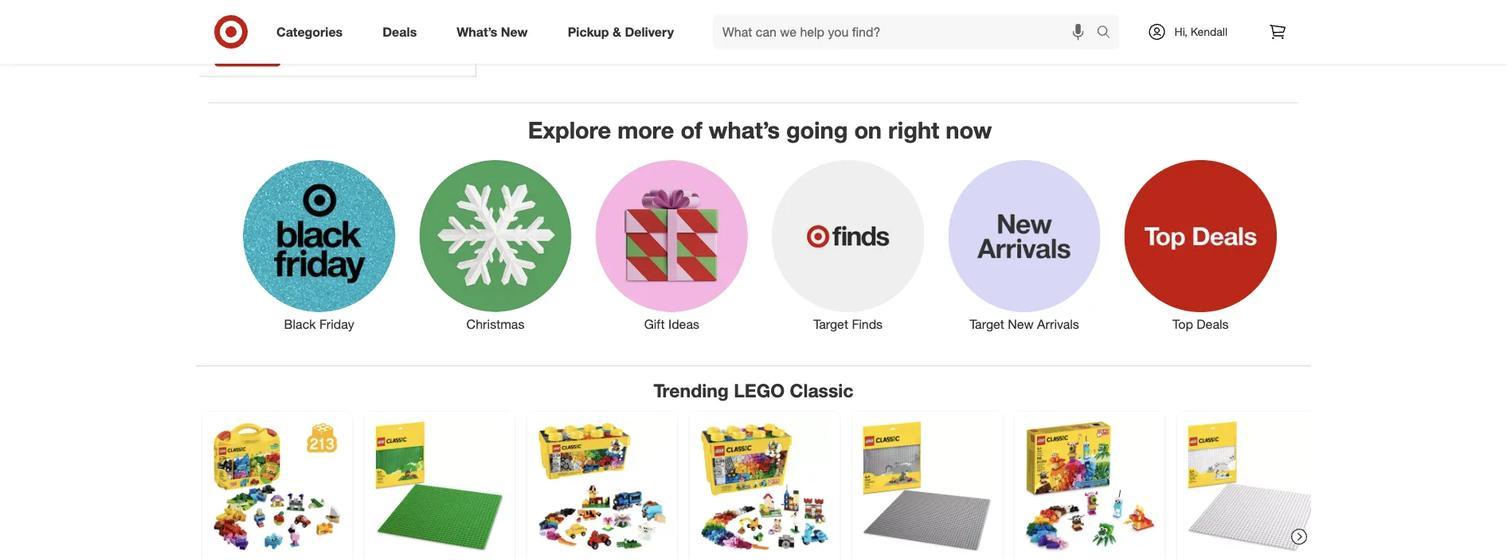 Task type: locate. For each thing, give the bounding box(es) containing it.
1 vertical spatial deals
[[1197, 317, 1229, 332]]

target
[[814, 317, 848, 332], [970, 317, 1005, 332]]

black friday link
[[231, 157, 407, 334]]

categories link
[[263, 14, 363, 49]]

right
[[888, 116, 940, 144]]

lego classic medium creative brick box building toys for creative play, kids creative kit 10696 image
[[537, 421, 668, 552], [537, 421, 668, 552]]

0 horizontal spatial new
[[501, 24, 528, 39]]

target left arrivals
[[970, 317, 1005, 332]]

new
[[501, 24, 528, 39], [1008, 317, 1034, 332]]

deals
[[383, 24, 417, 39], [1197, 317, 1229, 332]]

lego classic green baseplate 11023 building kit image
[[374, 421, 505, 552], [374, 421, 505, 552]]

categories
[[276, 24, 343, 39]]

1 horizontal spatial new
[[1008, 317, 1034, 332]]

2 target from the left
[[970, 317, 1005, 332]]

0 vertical spatial new
[[501, 24, 528, 39]]

new right what's
[[501, 24, 528, 39]]

finds
[[852, 317, 883, 332]]

add to cart button
[[215, 41, 280, 67]]

now
[[946, 116, 992, 144]]

1 horizontal spatial target
[[970, 317, 1005, 332]]

What can we help you find? suggestions appear below search field
[[713, 14, 1101, 49]]

deals right top
[[1197, 317, 1229, 332]]

pickup
[[568, 24, 609, 39]]

classic
[[790, 379, 854, 402]]

target for target finds
[[814, 317, 848, 332]]

christmas link
[[407, 157, 584, 334]]

1 vertical spatial new
[[1008, 317, 1034, 332]]

what's
[[457, 24, 497, 39]]

lego classic gray baseplate 11024 building kit image
[[862, 421, 993, 552], [862, 421, 993, 552]]

trending
[[654, 379, 729, 402]]

not available in stores
[[215, 14, 325, 28]]

black friday
[[284, 317, 354, 332]]

1 target from the left
[[814, 317, 848, 332]]

what's
[[709, 116, 780, 144]]

0 horizontal spatial deals
[[383, 24, 417, 39]]

friday
[[319, 317, 354, 332]]

lego classic creative monsters 11017 building kit with 5 toys image
[[1025, 421, 1155, 552], [1025, 421, 1155, 552]]

search button
[[1090, 14, 1128, 53]]

target finds link
[[760, 157, 936, 334]]

target new arrivals
[[970, 317, 1079, 332]]

kendall
[[1191, 25, 1228, 39]]

in
[[282, 14, 291, 28]]

lego classic large creative brick box build your own creative toys, kids building kit 10698 image
[[699, 421, 830, 552], [699, 421, 830, 552]]

pickup & delivery link
[[554, 14, 694, 49]]

target new arrivals link
[[936, 157, 1113, 334]]

target left finds
[[814, 317, 848, 332]]

stores
[[294, 14, 325, 28]]

lego classic white baseplate 11026 building kit image
[[1187, 421, 1318, 552], [1187, 421, 1318, 552]]

deals left what's
[[383, 24, 417, 39]]

new left arrivals
[[1008, 317, 1034, 332]]

hi, kendall
[[1175, 25, 1228, 39]]

available
[[236, 14, 279, 28]]

explore more of what's going on right now
[[528, 116, 992, 144]]

trending lego classic
[[654, 379, 854, 402]]

0 horizontal spatial target
[[814, 317, 848, 332]]

gift ideas
[[644, 317, 699, 332]]

ideas
[[668, 317, 699, 332]]

1 horizontal spatial deals
[[1197, 317, 1229, 332]]

lego classic creative suitcase 10713 image
[[212, 421, 343, 552], [212, 421, 343, 552]]



Task type: describe. For each thing, give the bounding box(es) containing it.
to
[[243, 48, 252, 60]]

delivery
[[625, 24, 674, 39]]

&
[[613, 24, 621, 39]]

on
[[854, 116, 882, 144]]

add to cart
[[222, 48, 273, 60]]

of
[[681, 116, 702, 144]]

what's new
[[457, 24, 528, 39]]

gift
[[644, 317, 665, 332]]

not
[[215, 14, 233, 28]]

add
[[222, 48, 240, 60]]

target for target new arrivals
[[970, 317, 1005, 332]]

black
[[284, 317, 316, 332]]

top deals
[[1173, 317, 1229, 332]]

gift ideas link
[[584, 157, 760, 334]]

new for target
[[1008, 317, 1034, 332]]

new for what's
[[501, 24, 528, 39]]

more
[[618, 116, 674, 144]]

going
[[786, 116, 848, 144]]

top deals link
[[1113, 157, 1289, 334]]

pickup & delivery
[[568, 24, 674, 39]]

cart
[[255, 48, 273, 60]]

what's new link
[[443, 14, 548, 49]]

christmas
[[467, 317, 525, 332]]

0 vertical spatial deals
[[383, 24, 417, 39]]

arrivals
[[1037, 317, 1079, 332]]

lego
[[734, 379, 785, 402]]

target finds
[[814, 317, 883, 332]]

search
[[1090, 26, 1128, 41]]

deals link
[[369, 14, 437, 49]]

hi,
[[1175, 25, 1188, 39]]

explore
[[528, 116, 611, 144]]

top
[[1173, 317, 1193, 332]]



Task type: vqa. For each thing, say whether or not it's contained in the screenshot.
right towels
no



